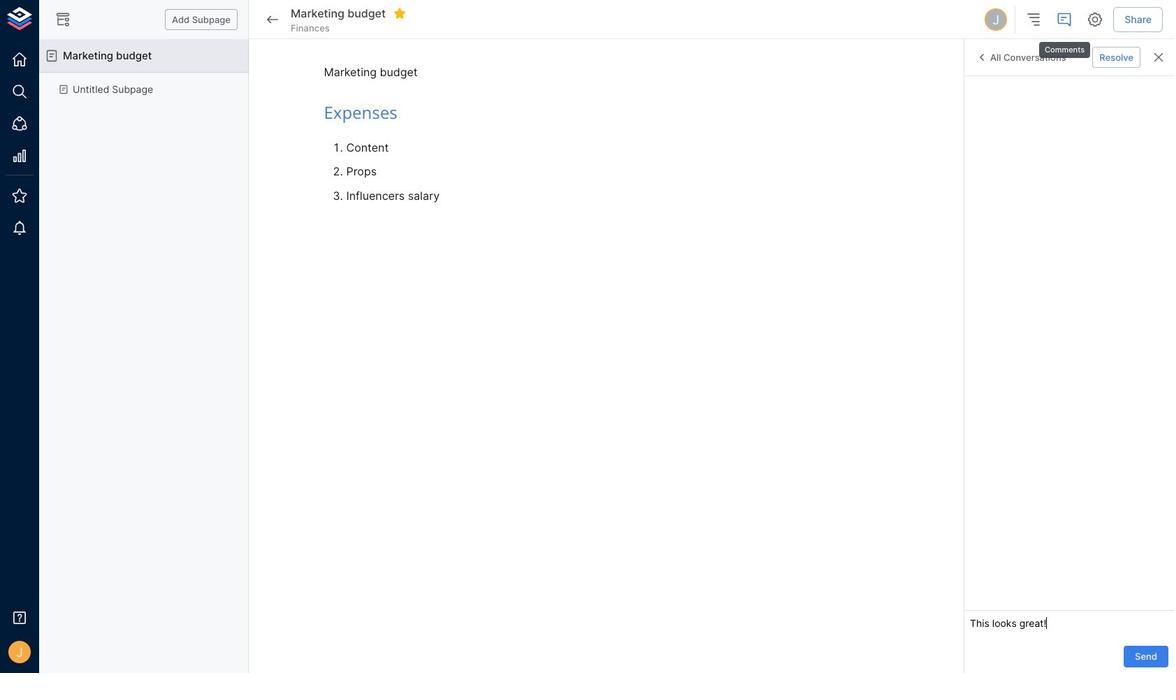 Task type: locate. For each thing, give the bounding box(es) containing it.
tooltip
[[1038, 32, 1092, 60]]

go back image
[[264, 11, 281, 28]]

comments image
[[1056, 11, 1073, 28]]

table of contents image
[[1025, 11, 1042, 28]]



Task type: vqa. For each thing, say whether or not it's contained in the screenshot.
Bookmark icon
no



Task type: describe. For each thing, give the bounding box(es) containing it.
settings image
[[1087, 11, 1104, 28]]

hide wiki image
[[55, 11, 71, 28]]

remove favorite image
[[393, 7, 406, 20]]

Comment or @mention collaborator... text field
[[970, 617, 1169, 635]]



